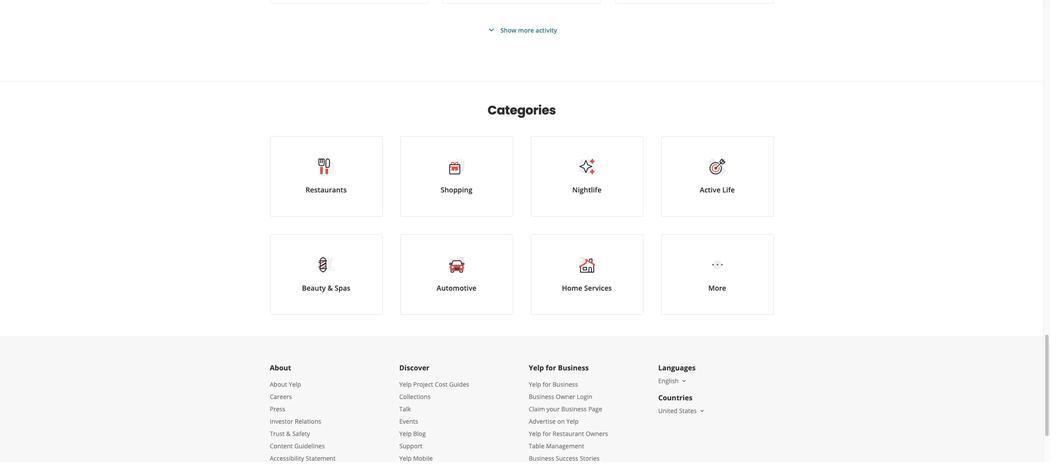 Task type: locate. For each thing, give the bounding box(es) containing it.
1 vertical spatial for
[[543, 380, 551, 389]]

home services
[[562, 283, 612, 293]]

careers link
[[270, 393, 292, 401]]

talk link
[[399, 405, 411, 413]]

&
[[328, 283, 333, 293], [286, 430, 291, 438]]

safety
[[292, 430, 310, 438]]

more
[[518, 26, 534, 34]]

content guidelines link
[[270, 442, 325, 450]]

yelp for business
[[529, 363, 589, 373]]

about yelp link
[[270, 380, 301, 389]]

& right trust
[[286, 430, 291, 438]]

restaurant
[[553, 430, 584, 438]]

yelp down the events
[[399, 430, 412, 438]]

yelp up "yelp for business" link
[[529, 363, 544, 373]]

advertise on yelp link
[[529, 417, 579, 426]]

1 horizontal spatial &
[[328, 283, 333, 293]]

home
[[562, 283, 582, 293]]

about up the about yelp link
[[270, 363, 291, 373]]

yelp project cost guides link
[[399, 380, 469, 389]]

page
[[588, 405, 602, 413]]

trust & safety link
[[270, 430, 310, 438]]

automotive link
[[400, 234, 513, 315]]

0 vertical spatial &
[[328, 283, 333, 293]]

management
[[546, 442, 584, 450]]

shopping link
[[400, 136, 513, 217]]

for up business owner login link
[[543, 380, 551, 389]]

0 vertical spatial about
[[270, 363, 291, 373]]

about for about yelp careers press investor relations trust & safety content guidelines
[[270, 380, 287, 389]]

business owner login link
[[529, 393, 592, 401]]

business
[[558, 363, 589, 373], [553, 380, 578, 389], [529, 393, 554, 401], [561, 405, 587, 413]]

life
[[722, 185, 735, 195]]

events link
[[399, 417, 418, 426]]

0 horizontal spatial &
[[286, 430, 291, 438]]

16 chevron down v2 image
[[699, 407, 706, 414]]

yelp
[[529, 363, 544, 373], [289, 380, 301, 389], [399, 380, 412, 389], [529, 380, 541, 389], [566, 417, 579, 426], [399, 430, 412, 438], [529, 430, 541, 438]]

about yelp careers press investor relations trust & safety content guidelines
[[270, 380, 325, 450]]

about up careers link
[[270, 380, 287, 389]]

2 about from the top
[[270, 380, 287, 389]]

automotive
[[437, 283, 477, 293]]

collections link
[[399, 393, 431, 401]]

beauty & spas link
[[270, 234, 383, 315]]

about
[[270, 363, 291, 373], [270, 380, 287, 389]]

trust
[[270, 430, 285, 438]]

2 vertical spatial for
[[543, 430, 551, 438]]

for down advertise
[[543, 430, 551, 438]]

categories
[[488, 102, 556, 119]]

yelp for restaurant owners link
[[529, 430, 608, 438]]

about inside about yelp careers press investor relations trust & safety content guidelines
[[270, 380, 287, 389]]

investor relations link
[[270, 417, 321, 426]]

press
[[270, 405, 285, 413]]

united states
[[658, 407, 697, 415]]

yelp for business link
[[529, 380, 578, 389]]

& inside beauty & spas link
[[328, 283, 333, 293]]

active life link
[[661, 136, 774, 217]]

business up "yelp for business" link
[[558, 363, 589, 373]]

1 about from the top
[[270, 363, 291, 373]]

0 vertical spatial for
[[546, 363, 556, 373]]

investor
[[270, 417, 293, 426]]

restaurants
[[306, 185, 347, 195]]

for up "yelp for business" link
[[546, 363, 556, 373]]

nightlife link
[[531, 136, 643, 217]]

1 vertical spatial &
[[286, 430, 291, 438]]

1 vertical spatial about
[[270, 380, 287, 389]]

advertise
[[529, 417, 556, 426]]

claim your business page link
[[529, 405, 602, 413]]

states
[[679, 407, 697, 415]]

yelp for business business owner login claim your business page advertise on yelp yelp for restaurant owners table management
[[529, 380, 608, 450]]

show more activity
[[500, 26, 557, 34]]

your
[[547, 405, 560, 413]]

for
[[546, 363, 556, 373], [543, 380, 551, 389], [543, 430, 551, 438]]

guides
[[449, 380, 469, 389]]

& left spas
[[328, 283, 333, 293]]

discover
[[399, 363, 430, 373]]

business up owner
[[553, 380, 578, 389]]

press link
[[270, 405, 285, 413]]

yelp up careers link
[[289, 380, 301, 389]]



Task type: describe. For each thing, give the bounding box(es) containing it.
table
[[529, 442, 544, 450]]

support
[[399, 442, 422, 450]]

nightlife
[[572, 185, 602, 195]]

show
[[500, 26, 517, 34]]

events
[[399, 417, 418, 426]]

languages
[[658, 363, 696, 373]]

for for yelp for business business owner login claim your business page advertise on yelp yelp for restaurant owners table management
[[543, 380, 551, 389]]

yelp right the on
[[566, 417, 579, 426]]

spas
[[335, 283, 350, 293]]

active
[[700, 185, 721, 195]]

english
[[658, 377, 679, 385]]

shopping
[[441, 185, 473, 195]]

relations
[[295, 417, 321, 426]]

yelp project cost guides collections talk events yelp blog support
[[399, 380, 469, 450]]

blog
[[413, 430, 426, 438]]

project
[[413, 380, 433, 389]]

more link
[[661, 234, 774, 315]]

claim
[[529, 405, 545, 413]]

show more activity button
[[486, 25, 557, 35]]

support link
[[399, 442, 422, 450]]

category navigation section navigation
[[261, 81, 783, 336]]

for for yelp for business
[[546, 363, 556, 373]]

talk
[[399, 405, 411, 413]]

& inside about yelp careers press investor relations trust & safety content guidelines
[[286, 430, 291, 438]]

about for about
[[270, 363, 291, 373]]

yelp blog link
[[399, 430, 426, 438]]

yelp inside about yelp careers press investor relations trust & safety content guidelines
[[289, 380, 301, 389]]

on
[[557, 417, 565, 426]]

guidelines
[[294, 442, 325, 450]]

careers
[[270, 393, 292, 401]]

cost
[[435, 380, 448, 389]]

content
[[270, 442, 293, 450]]

services
[[584, 283, 612, 293]]

countries
[[658, 393, 693, 403]]

active life
[[700, 185, 735, 195]]

united
[[658, 407, 678, 415]]

16 chevron down v2 image
[[681, 377, 688, 385]]

business down owner
[[561, 405, 587, 413]]

yelp up claim
[[529, 380, 541, 389]]

yelp up "collections"
[[399, 380, 412, 389]]

business up claim
[[529, 393, 554, 401]]

restaurants link
[[270, 136, 383, 217]]

collections
[[399, 393, 431, 401]]

explore recent activity section section
[[263, 0, 781, 81]]

home services link
[[531, 234, 643, 315]]

beauty & spas
[[302, 283, 350, 293]]

owners
[[586, 430, 608, 438]]

owner
[[556, 393, 575, 401]]

login
[[577, 393, 592, 401]]

table management link
[[529, 442, 584, 450]]

yelp up table
[[529, 430, 541, 438]]

english button
[[658, 377, 688, 385]]

activity
[[536, 26, 557, 34]]

beauty
[[302, 283, 326, 293]]

more
[[708, 283, 726, 293]]

united states button
[[658, 407, 706, 415]]

24 chevron down v2 image
[[486, 25, 497, 35]]



Task type: vqa. For each thing, say whether or not it's contained in the screenshot.


